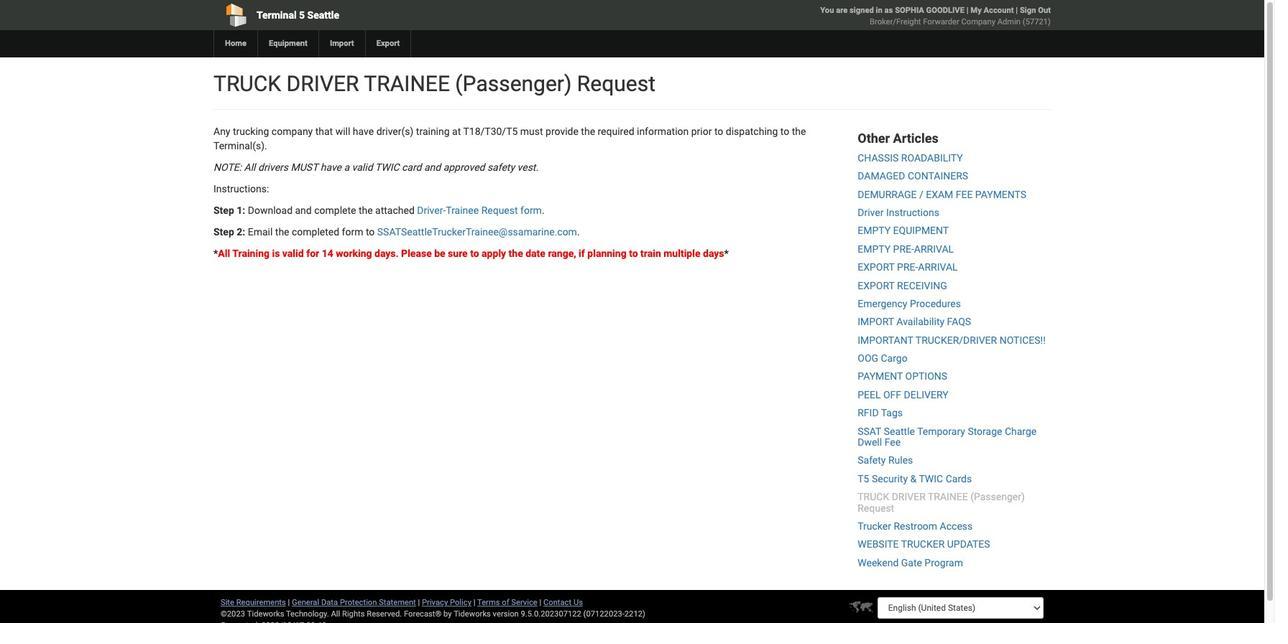 Task type: vqa. For each thing, say whether or not it's contained in the screenshot.
An in the left bottom of the page
no



Task type: describe. For each thing, give the bounding box(es) containing it.
admin
[[998, 17, 1021, 27]]

1 vertical spatial .
[[577, 226, 580, 238]]

restroom
[[894, 521, 937, 533]]

ssat
[[858, 426, 881, 438]]

seattle inside other articles chassis roadability damaged containers demurrage / exam fee payments driver instructions empty equipment empty pre-arrival export pre-arrival export receiving emergency procedures import availability faqs important trucker/driver notices!! oog cargo payment options peel off delivery rfid tags ssat seattle temporary storage charge dwell fee safety rules t5 security & twic cards truck driver trainee (passenger) request trucker restroom access website trucker updates weekend gate program
[[884, 426, 915, 438]]

driver instructions link
[[858, 207, 939, 219]]

import availability faqs link
[[858, 317, 971, 328]]

0 horizontal spatial trainee
[[364, 71, 450, 96]]

0 vertical spatial .
[[542, 205, 545, 216]]

2:
[[237, 226, 245, 238]]

security
[[872, 474, 908, 485]]

must
[[520, 126, 543, 137]]

trucker restroom access link
[[858, 521, 973, 533]]

site
[[221, 599, 234, 608]]

damaged
[[858, 171, 905, 182]]

to right dispatching
[[781, 126, 789, 137]]

in
[[876, 6, 883, 15]]

twic inside other articles chassis roadability damaged containers demurrage / exam fee payments driver instructions empty equipment empty pre-arrival export pre-arrival export receiving emergency procedures import availability faqs important trucker/driver notices!! oog cargo payment options peel off delivery rfid tags ssat seattle temporary storage charge dwell fee safety rules t5 security & twic cards truck driver trainee (passenger) request trucker restroom access website trucker updates weekend gate program
[[919, 474, 943, 485]]

general data protection statement link
[[292, 599, 416, 608]]

trainee inside other articles chassis roadability damaged containers demurrage / exam fee payments driver instructions empty equipment empty pre-arrival export pre-arrival export receiving emergency procedures import availability faqs important trucker/driver notices!! oog cargo payment options peel off delivery rfid tags ssat seattle temporary storage charge dwell fee safety rules t5 security & twic cards truck driver trainee (passenger) request trucker restroom access website trucker updates weekend gate program
[[928, 492, 968, 503]]

are
[[836, 6, 848, 15]]

privacy
[[422, 599, 448, 608]]

export receiving link
[[858, 280, 947, 292]]

site requirements | general data protection statement | privacy policy | terms of service | contact us ©2023 tideworks technology. all rights reserved. forecast® by tideworks version 9.5.0.202307122 (07122023-2212)
[[221, 599, 645, 620]]

service
[[511, 599, 538, 608]]

range,
[[548, 248, 576, 260]]

| up tideworks
[[474, 599, 476, 608]]

tideworks
[[454, 610, 491, 620]]

export pre-arrival link
[[858, 262, 958, 273]]

trucking
[[233, 126, 269, 137]]

planning
[[588, 248, 627, 260]]

fee
[[885, 437, 901, 449]]

0 horizontal spatial (passenger)
[[455, 71, 572, 96]]

other
[[858, 131, 890, 146]]

demurrage
[[858, 189, 917, 200]]

any
[[213, 126, 230, 137]]

0 vertical spatial twic
[[375, 162, 399, 173]]

step for step 2: email the completed form to ssatseattletruckertrainee@ssamarine.com .
[[213, 226, 234, 238]]

safety
[[487, 162, 515, 173]]

the right email
[[275, 226, 289, 238]]

training
[[232, 248, 270, 260]]

approved
[[443, 162, 485, 173]]

be
[[434, 248, 445, 260]]

to down step 1: download and complete the attached driver-trainee request form .
[[366, 226, 375, 238]]

forwarder
[[923, 17, 960, 27]]

1 export from the top
[[858, 262, 895, 273]]

terminal 5 seattle link
[[213, 0, 550, 30]]

articles
[[893, 131, 939, 146]]

general
[[292, 599, 319, 608]]

emergency procedures link
[[858, 298, 961, 310]]

ssat seattle temporary storage charge dwell fee link
[[858, 426, 1037, 449]]

protection
[[340, 599, 377, 608]]

privacy policy link
[[422, 599, 472, 608]]

chassis roadability link
[[858, 152, 963, 164]]

apply
[[482, 248, 506, 260]]

the left attached
[[359, 205, 373, 216]]

/
[[919, 189, 924, 200]]

rfid
[[858, 408, 879, 419]]

website
[[858, 539, 899, 551]]

driver
[[858, 207, 884, 219]]

trucker
[[901, 539, 945, 551]]

1 empty from the top
[[858, 225, 891, 237]]

damaged containers link
[[858, 171, 968, 182]]

payment
[[858, 371, 903, 383]]

| left sign
[[1016, 6, 1018, 15]]

1 vertical spatial have
[[320, 162, 341, 173]]

any trucking company that will have driver(s) training at t18/t30/t5 must provide the required information prior to dispatching to the terminal(s).
[[213, 126, 806, 152]]

card
[[402, 162, 422, 173]]

if
[[579, 248, 585, 260]]

off
[[883, 390, 902, 401]]

instructions
[[886, 207, 939, 219]]

for
[[306, 248, 319, 260]]

prior
[[691, 126, 712, 137]]

terms of service link
[[477, 599, 538, 608]]

sign
[[1020, 6, 1036, 15]]

all for *
[[218, 248, 230, 260]]

1 horizontal spatial form
[[520, 205, 542, 216]]

truck driver trainee (passenger) request
[[213, 71, 656, 96]]

my
[[971, 6, 982, 15]]

peel
[[858, 390, 881, 401]]

containers
[[908, 171, 968, 182]]

oog cargo link
[[858, 353, 908, 365]]

cards
[[946, 474, 972, 485]]

contact
[[543, 599, 572, 608]]

of
[[502, 599, 509, 608]]

notices!!
[[1000, 335, 1046, 346]]

download
[[248, 205, 293, 216]]

email
[[248, 226, 273, 238]]

t5
[[858, 474, 869, 485]]

0 vertical spatial and
[[424, 162, 441, 173]]

driver-trainee request form link
[[417, 205, 542, 216]]

required
[[598, 126, 634, 137]]

days
[[703, 248, 724, 260]]

1:
[[237, 205, 245, 216]]

empty pre-arrival link
[[858, 244, 954, 255]]

step 1: download and complete the attached driver-trainee request form .
[[213, 205, 545, 216]]

0 vertical spatial pre-
[[893, 244, 914, 255]]

training
[[416, 126, 450, 137]]

truck inside other articles chassis roadability damaged containers demurrage / exam fee payments driver instructions empty equipment empty pre-arrival export pre-arrival export receiving emergency procedures import availability faqs important trucker/driver notices!! oog cargo payment options peel off delivery rfid tags ssat seattle temporary storage charge dwell fee safety rules t5 security & twic cards truck driver trainee (passenger) request trucker restroom access website trucker updates weekend gate program
[[858, 492, 889, 503]]

0 horizontal spatial request
[[481, 205, 518, 216]]

1 * from the left
[[213, 248, 218, 260]]

data
[[321, 599, 338, 608]]

dispatching
[[726, 126, 778, 137]]

empty equipment link
[[858, 225, 949, 237]]

home
[[225, 39, 247, 48]]

to right prior
[[714, 126, 723, 137]]

cargo
[[881, 353, 908, 365]]

terminal(s).
[[213, 140, 267, 152]]

all inside site requirements | general data protection statement | privacy policy | terms of service | contact us ©2023 tideworks technology. all rights reserved. forecast® by tideworks version 9.5.0.202307122 (07122023-2212)
[[331, 610, 340, 620]]

payment options link
[[858, 371, 947, 383]]

| left general
[[288, 599, 290, 608]]

0 horizontal spatial form
[[342, 226, 363, 238]]

to right the sure
[[470, 248, 479, 260]]

terms
[[477, 599, 500, 608]]



Task type: locate. For each thing, give the bounding box(es) containing it.
a
[[344, 162, 349, 173]]

0 vertical spatial step
[[213, 205, 234, 216]]

pre- down empty pre-arrival link
[[897, 262, 918, 273]]

step for step 1: download and complete the attached driver-trainee request form .
[[213, 205, 234, 216]]

0 horizontal spatial and
[[295, 205, 312, 216]]

empty down driver
[[858, 225, 891, 237]]

2 step from the top
[[213, 226, 234, 238]]

version
[[493, 610, 519, 620]]

1 vertical spatial driver
[[892, 492, 926, 503]]

| up 9.5.0.202307122
[[539, 599, 541, 608]]

1 horizontal spatial (passenger)
[[971, 492, 1025, 503]]

note: all drivers must have a valid twic card and approved safety vest.
[[213, 162, 538, 173]]

policy
[[450, 599, 472, 608]]

exam
[[926, 189, 953, 200]]

trucker
[[858, 521, 891, 533]]

all right the "note:"
[[244, 162, 256, 173]]

1 vertical spatial arrival
[[918, 262, 958, 273]]

(07122023-
[[583, 610, 625, 620]]

will
[[335, 126, 350, 137]]

faqs
[[947, 317, 971, 328]]

0 vertical spatial truck
[[213, 71, 281, 96]]

trainee down export link
[[364, 71, 450, 96]]

2 export from the top
[[858, 280, 895, 292]]

1 horizontal spatial seattle
[[884, 426, 915, 438]]

to left train
[[629, 248, 638, 260]]

demurrage / exam fee payments link
[[858, 189, 1027, 200]]

payments
[[975, 189, 1027, 200]]

1 vertical spatial valid
[[282, 248, 304, 260]]

that
[[315, 126, 333, 137]]

export up emergency
[[858, 280, 895, 292]]

receiving
[[897, 280, 947, 292]]

twic right &
[[919, 474, 943, 485]]

step left 2:
[[213, 226, 234, 238]]

have left a
[[320, 162, 341, 173]]

procedures
[[910, 298, 961, 310]]

my account link
[[971, 6, 1014, 15]]

you are signed in as sophia goodlive | my account | sign out broker/freight forwarder company admin (57721)
[[820, 6, 1051, 27]]

0 vertical spatial form
[[520, 205, 542, 216]]

roadability
[[901, 152, 963, 164]]

0 horizontal spatial *
[[213, 248, 218, 260]]

0 vertical spatial seattle
[[307, 9, 339, 21]]

export up "export receiving" link
[[858, 262, 895, 273]]

the left date
[[509, 248, 523, 260]]

step left 1:
[[213, 205, 234, 216]]

seattle
[[307, 9, 339, 21], [884, 426, 915, 438]]

driver
[[287, 71, 359, 96], [892, 492, 926, 503]]

2 horizontal spatial request
[[858, 503, 894, 514]]

1 horizontal spatial twic
[[919, 474, 943, 485]]

| up forecast®
[[418, 599, 420, 608]]

2 vertical spatial all
[[331, 610, 340, 620]]

truck down the t5
[[858, 492, 889, 503]]

form up working
[[342, 226, 363, 238]]

0 vertical spatial request
[[577, 71, 656, 96]]

0 vertical spatial driver
[[287, 71, 359, 96]]

terminal
[[257, 9, 297, 21]]

arrival down the equipment
[[914, 244, 954, 255]]

1 horizontal spatial have
[[353, 126, 374, 137]]

1 vertical spatial all
[[218, 248, 230, 260]]

arrival up receiving
[[918, 262, 958, 273]]

1 vertical spatial trainee
[[928, 492, 968, 503]]

request up trucker
[[858, 503, 894, 514]]

0 horizontal spatial .
[[542, 205, 545, 216]]

1 vertical spatial truck
[[858, 492, 889, 503]]

forecast®
[[404, 610, 442, 620]]

export
[[376, 39, 400, 48]]

©2023 tideworks
[[221, 610, 284, 620]]

0 horizontal spatial twic
[[375, 162, 399, 173]]

trucker/driver
[[916, 335, 997, 346]]

charge
[[1005, 426, 1037, 438]]

peel off delivery link
[[858, 390, 949, 401]]

account
[[984, 6, 1014, 15]]

signed
[[850, 6, 874, 15]]

valid right is
[[282, 248, 304, 260]]

empty
[[858, 225, 891, 237], [858, 244, 891, 255]]

empty down empty equipment link
[[858, 244, 891, 255]]

1 vertical spatial (passenger)
[[971, 492, 1025, 503]]

all for note:
[[244, 162, 256, 173]]

pre- down empty equipment link
[[893, 244, 914, 255]]

equipment
[[269, 39, 308, 48]]

2 empty from the top
[[858, 244, 891, 255]]

rfid tags link
[[858, 408, 903, 419]]

. up date
[[542, 205, 545, 216]]

ssatseattletruckertrainee@ssamarine.com link
[[377, 226, 577, 238]]

1 vertical spatial form
[[342, 226, 363, 238]]

contact us link
[[543, 599, 583, 608]]

the right provide
[[581, 126, 595, 137]]

step 2: email the completed form to ssatseattletruckertrainee@ssamarine.com .
[[213, 226, 580, 238]]

0 vertical spatial have
[[353, 126, 374, 137]]

request inside other articles chassis roadability damaged containers demurrage / exam fee payments driver instructions empty equipment empty pre-arrival export pre-arrival export receiving emergency procedures import availability faqs important trucker/driver notices!! oog cargo payment options peel off delivery rfid tags ssat seattle temporary storage charge dwell fee safety rules t5 security & twic cards truck driver trainee (passenger) request trucker restroom access website trucker updates weekend gate program
[[858, 503, 894, 514]]

out
[[1038, 6, 1051, 15]]

dwell
[[858, 437, 882, 449]]

1 vertical spatial step
[[213, 226, 234, 238]]

| left my
[[967, 6, 969, 15]]

days.
[[375, 248, 399, 260]]

rules
[[888, 455, 913, 467]]

seattle down tags
[[884, 426, 915, 438]]

by
[[444, 610, 452, 620]]

(passenger) up must
[[455, 71, 572, 96]]

arrival
[[914, 244, 954, 255], [918, 262, 958, 273]]

access
[[940, 521, 973, 533]]

attached
[[375, 205, 415, 216]]

to
[[714, 126, 723, 137], [781, 126, 789, 137], [366, 226, 375, 238], [470, 248, 479, 260], [629, 248, 638, 260]]

sign out link
[[1020, 6, 1051, 15]]

. up if in the left top of the page
[[577, 226, 580, 238]]

have inside any trucking company that will have driver(s) training at t18/t30/t5 must provide the required information prior to dispatching to the terminal(s).
[[353, 126, 374, 137]]

important
[[858, 335, 913, 346]]

driver inside other articles chassis roadability damaged containers demurrage / exam fee payments driver instructions empty equipment empty pre-arrival export pre-arrival export receiving emergency procedures import availability faqs important trucker/driver notices!! oog cargo payment options peel off delivery rfid tags ssat seattle temporary storage charge dwell fee safety rules t5 security & twic cards truck driver trainee (passenger) request trucker restroom access website trucker updates weekend gate program
[[892, 492, 926, 503]]

1 horizontal spatial *
[[724, 248, 729, 260]]

1 vertical spatial request
[[481, 205, 518, 216]]

1 vertical spatial empty
[[858, 244, 891, 255]]

updates
[[947, 539, 990, 551]]

train
[[641, 248, 661, 260]]

date
[[526, 248, 546, 260]]

all left training
[[218, 248, 230, 260]]

truck down home link
[[213, 71, 281, 96]]

0 vertical spatial trainee
[[364, 71, 450, 96]]

1 horizontal spatial and
[[424, 162, 441, 173]]

0 vertical spatial (passenger)
[[455, 71, 572, 96]]

request up "required"
[[577, 71, 656, 96]]

at
[[452, 126, 461, 137]]

1 horizontal spatial truck
[[858, 492, 889, 503]]

1 vertical spatial pre-
[[897, 262, 918, 273]]

1 horizontal spatial driver
[[892, 492, 926, 503]]

2 horizontal spatial all
[[331, 610, 340, 620]]

0 horizontal spatial seattle
[[307, 9, 339, 21]]

1 horizontal spatial all
[[244, 162, 256, 173]]

* left training
[[213, 248, 218, 260]]

availability
[[897, 317, 945, 328]]

weekend gate program link
[[858, 558, 963, 569]]

complete
[[314, 205, 356, 216]]

technology.
[[286, 610, 329, 620]]

1 horizontal spatial valid
[[352, 162, 373, 173]]

1 vertical spatial seattle
[[884, 426, 915, 438]]

(passenger) down cards
[[971, 492, 1025, 503]]

2 * from the left
[[724, 248, 729, 260]]

1 horizontal spatial trainee
[[928, 492, 968, 503]]

5
[[299, 9, 305, 21]]

trainee
[[364, 71, 450, 96], [928, 492, 968, 503]]

working
[[336, 248, 372, 260]]

export
[[858, 262, 895, 273], [858, 280, 895, 292]]

driver down import link
[[287, 71, 359, 96]]

0 horizontal spatial have
[[320, 162, 341, 173]]

export link
[[365, 30, 411, 58]]

driver-
[[417, 205, 446, 216]]

1 horizontal spatial request
[[577, 71, 656, 96]]

1 vertical spatial twic
[[919, 474, 943, 485]]

us
[[574, 599, 583, 608]]

1 step from the top
[[213, 205, 234, 216]]

0 horizontal spatial all
[[218, 248, 230, 260]]

the
[[581, 126, 595, 137], [792, 126, 806, 137], [359, 205, 373, 216], [275, 226, 289, 238], [509, 248, 523, 260]]

0 horizontal spatial driver
[[287, 71, 359, 96]]

the right dispatching
[[792, 126, 806, 137]]

(passenger) inside other articles chassis roadability damaged containers demurrage / exam fee payments driver instructions empty equipment empty pre-arrival export pre-arrival export receiving emergency procedures import availability faqs important trucker/driver notices!! oog cargo payment options peel off delivery rfid tags ssat seattle temporary storage charge dwell fee safety rules t5 security & twic cards truck driver trainee (passenger) request trucker restroom access website trucker updates weekend gate program
[[971, 492, 1025, 503]]

drivers
[[258, 162, 288, 173]]

import link
[[318, 30, 365, 58]]

and right card
[[424, 162, 441, 173]]

0 vertical spatial empty
[[858, 225, 891, 237]]

valid right a
[[352, 162, 373, 173]]

trainee down cards
[[928, 492, 968, 503]]

and up completed
[[295, 205, 312, 216]]

have right will
[[353, 126, 374, 137]]

twic left card
[[375, 162, 399, 173]]

seattle right 5
[[307, 9, 339, 21]]

0 vertical spatial valid
[[352, 162, 373, 173]]

all down "data"
[[331, 610, 340, 620]]

1 vertical spatial and
[[295, 205, 312, 216]]

have
[[353, 126, 374, 137], [320, 162, 341, 173]]

0 vertical spatial all
[[244, 162, 256, 173]]

0 horizontal spatial valid
[[282, 248, 304, 260]]

delivery
[[904, 390, 949, 401]]

1 vertical spatial export
[[858, 280, 895, 292]]

weekend
[[858, 558, 899, 569]]

fee
[[956, 189, 973, 200]]

goodlive
[[926, 6, 965, 15]]

0 horizontal spatial truck
[[213, 71, 281, 96]]

1 horizontal spatial .
[[577, 226, 580, 238]]

2 vertical spatial request
[[858, 503, 894, 514]]

company
[[272, 126, 313, 137]]

form down vest.
[[520, 205, 542, 216]]

0 vertical spatial arrival
[[914, 244, 954, 255]]

* right multiple on the right of the page
[[724, 248, 729, 260]]

request up "ssatseattletruckertrainee@ssamarine.com" at left
[[481, 205, 518, 216]]

driver down &
[[892, 492, 926, 503]]

note:
[[213, 162, 242, 173]]

sophia
[[895, 6, 924, 15]]

storage
[[968, 426, 1002, 438]]

0 vertical spatial export
[[858, 262, 895, 273]]

company
[[962, 17, 996, 27]]

requirements
[[236, 599, 286, 608]]



